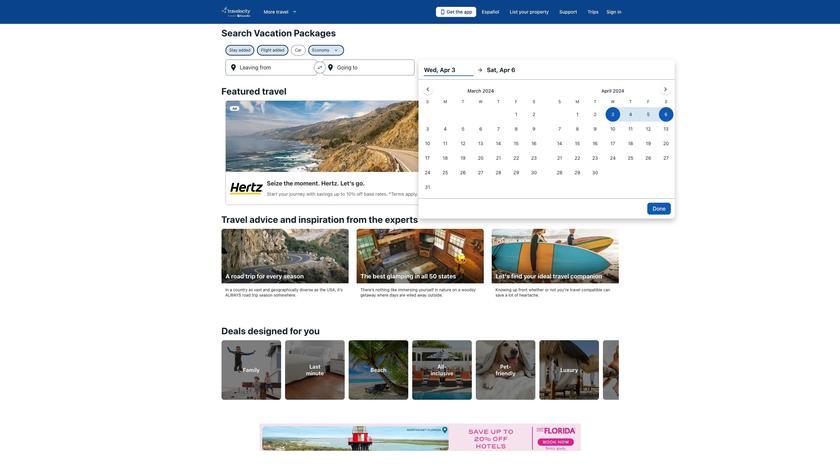 Task type: locate. For each thing, give the bounding box(es) containing it.
featured travel region
[[218, 82, 623, 211]]

previous month image
[[424, 85, 432, 93]]

main content
[[0, 24, 841, 452]]

previous image
[[218, 365, 225, 373]]

swap origin and destination values image
[[317, 65, 323, 71]]

download the app button image
[[440, 9, 446, 15]]

travel advice and inspiration from the experts region
[[218, 211, 623, 310]]



Task type: describe. For each thing, give the bounding box(es) containing it.
next month image
[[662, 85, 670, 93]]

travelocity logo image
[[222, 7, 251, 17]]

next image
[[615, 365, 623, 373]]



Task type: vqa. For each thing, say whether or not it's contained in the screenshot.
xsmall image to the left
no



